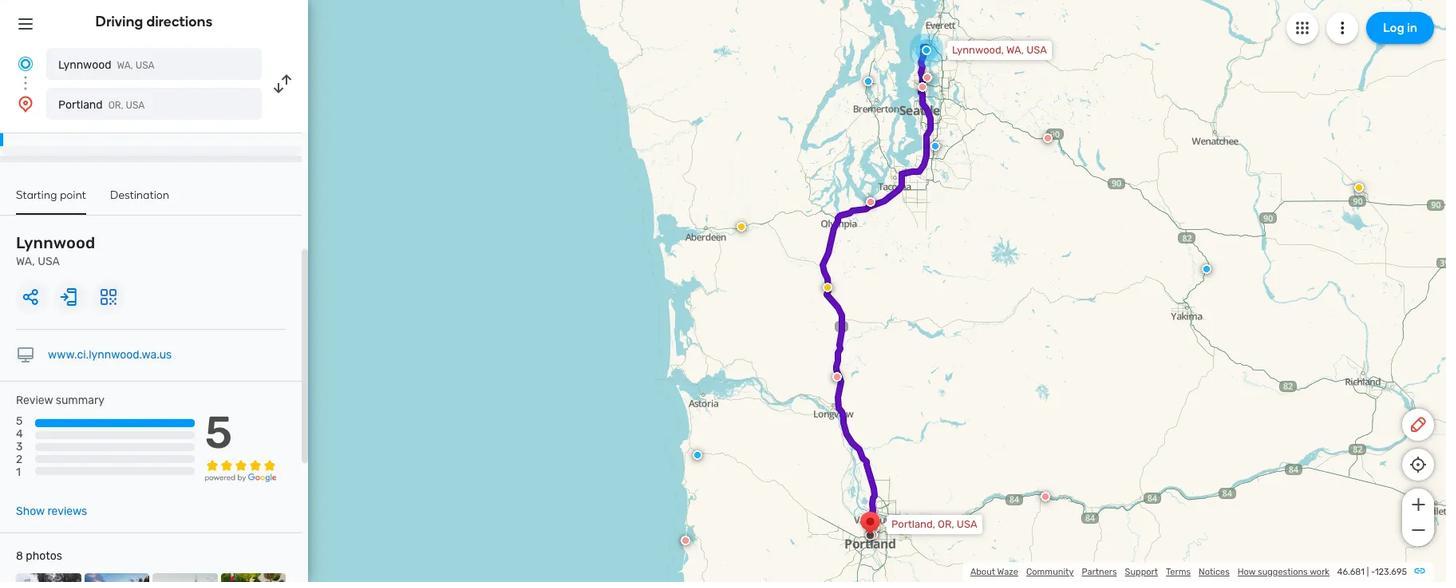 Task type: vqa. For each thing, say whether or not it's contained in the screenshot.
"&" at the bottom of page
no



Task type: describe. For each thing, give the bounding box(es) containing it.
-
[[1372, 567, 1376, 577]]

2 horizontal spatial wa,
[[1007, 44, 1024, 56]]

2 vertical spatial wa,
[[16, 255, 35, 268]]

portland or, usa
[[58, 98, 145, 112]]

0 vertical spatial lynnwood
[[58, 58, 111, 72]]

190.1
[[45, 121, 68, 133]]

notices link
[[1199, 567, 1230, 577]]

1 vertical spatial lynnwood wa, usa
[[16, 233, 95, 268]]

review summary
[[16, 394, 105, 407]]

partners
[[1082, 567, 1117, 577]]

5 for 5 4 3 2 1
[[16, 414, 23, 428]]

190.1 miles
[[45, 121, 100, 133]]

1
[[16, 466, 21, 479]]

2 horizontal spatial police image
[[931, 141, 940, 151]]

0 vertical spatial police image
[[864, 77, 873, 86]]

0 horizontal spatial police image
[[693, 450, 703, 460]]

directions
[[147, 13, 213, 30]]

starting point button
[[16, 188, 86, 215]]

lynnwood, wa, usa
[[952, 44, 1047, 56]]

image 3 of lynnwood, lynnwood image
[[152, 573, 218, 582]]

or, for portland,
[[938, 518, 955, 530]]

portland
[[58, 98, 103, 112]]

computer image
[[16, 346, 35, 365]]

lynnwood,
[[952, 44, 1004, 56]]

zoom in image
[[1409, 495, 1429, 514]]

link image
[[1414, 564, 1427, 577]]

1 vertical spatial hazard image
[[823, 283, 833, 292]]

driving directions
[[95, 13, 213, 30]]

pencil image
[[1409, 415, 1428, 434]]

1 horizontal spatial wa,
[[117, 60, 133, 71]]

0 vertical spatial road closed image
[[918, 82, 928, 92]]

point
[[60, 188, 86, 202]]

|
[[1367, 567, 1369, 577]]

hazard image
[[1355, 183, 1364, 192]]

starting
[[16, 188, 57, 202]]

starting point
[[16, 188, 86, 202]]

portland,
[[892, 518, 936, 530]]

terms link
[[1166, 567, 1191, 577]]

123.695
[[1376, 567, 1408, 577]]

zoom out image
[[1409, 521, 1429, 540]]

4
[[16, 427, 23, 441]]

3
[[16, 440, 23, 454]]

1 vertical spatial lynnwood
[[16, 233, 95, 252]]

or, for portland
[[108, 100, 123, 111]]

destination button
[[110, 188, 169, 213]]

usa down starting point button
[[38, 255, 60, 268]]

5 4 3 2 1
[[16, 414, 23, 479]]



Task type: locate. For each thing, give the bounding box(es) containing it.
lynnwood wa, usa down starting point button
[[16, 233, 95, 268]]

support link
[[1125, 567, 1158, 577]]

location image
[[16, 94, 35, 113]]

www.ci.lynnwood.wa.us
[[48, 348, 172, 362]]

lynnwood up portland
[[58, 58, 111, 72]]

lynnwood wa, usa
[[58, 58, 155, 72], [16, 233, 95, 268]]

1 horizontal spatial 5
[[205, 406, 233, 459]]

waze
[[998, 567, 1019, 577]]

or, right portland
[[108, 100, 123, 111]]

0 horizontal spatial hazard image
[[737, 222, 746, 232]]

summary
[[56, 394, 105, 407]]

0 horizontal spatial road closed image
[[681, 536, 691, 545]]

community
[[1027, 567, 1074, 577]]

1 horizontal spatial road closed image
[[918, 82, 928, 92]]

how
[[1238, 567, 1256, 577]]

0 vertical spatial wa,
[[1007, 44, 1024, 56]]

2
[[16, 453, 23, 467]]

lynnwood
[[58, 58, 111, 72], [16, 233, 95, 252]]

driving
[[95, 13, 143, 30]]

miles
[[71, 121, 100, 133]]

0 vertical spatial hazard image
[[737, 222, 746, 232]]

lynnwood down starting point button
[[16, 233, 95, 252]]

road closed image
[[918, 82, 928, 92], [681, 536, 691, 545]]

suggestions
[[1258, 567, 1308, 577]]

or, inside portland or, usa
[[108, 100, 123, 111]]

0 vertical spatial lynnwood wa, usa
[[58, 58, 155, 72]]

partners link
[[1082, 567, 1117, 577]]

show
[[16, 505, 45, 518]]

5
[[205, 406, 233, 459], [16, 414, 23, 428]]

how suggestions work link
[[1238, 567, 1330, 577]]

road closed image
[[923, 73, 933, 82], [1043, 133, 1053, 143], [866, 197, 876, 207], [833, 372, 842, 382], [1041, 492, 1051, 501]]

1 vertical spatial wa,
[[117, 60, 133, 71]]

review
[[16, 394, 53, 407]]

usa up about
[[957, 518, 978, 530]]

wa, down starting point button
[[16, 255, 35, 268]]

8 photos
[[16, 549, 62, 563]]

image 1 of lynnwood, lynnwood image
[[16, 573, 81, 582]]

wa, right lynnwood,
[[1007, 44, 1024, 56]]

terms
[[1166, 567, 1191, 577]]

destination
[[110, 188, 169, 202]]

usa
[[1027, 44, 1047, 56], [136, 60, 155, 71], [126, 100, 145, 111], [38, 255, 60, 268], [957, 518, 978, 530]]

1 vertical spatial police image
[[931, 141, 940, 151]]

work
[[1310, 567, 1330, 577]]

5 inside '5 4 3 2 1'
[[16, 414, 23, 428]]

1 horizontal spatial hazard image
[[823, 283, 833, 292]]

usa right lynnwood,
[[1027, 44, 1047, 56]]

current location image
[[16, 54, 35, 73]]

0 horizontal spatial or,
[[108, 100, 123, 111]]

usa down driving directions
[[136, 60, 155, 71]]

1 horizontal spatial or,
[[938, 518, 955, 530]]

photos
[[26, 549, 62, 563]]

about
[[971, 567, 996, 577]]

0 horizontal spatial wa,
[[16, 255, 35, 268]]

usa right portland
[[126, 100, 145, 111]]

support
[[1125, 567, 1158, 577]]

wa, down driving
[[117, 60, 133, 71]]

5 for 5
[[205, 406, 233, 459]]

community link
[[1027, 567, 1074, 577]]

police image
[[1202, 264, 1212, 274]]

46.681
[[1338, 567, 1365, 577]]

reviews
[[47, 505, 87, 518]]

hazard image
[[737, 222, 746, 232], [823, 283, 833, 292]]

lynnwood wa, usa up portland or, usa
[[58, 58, 155, 72]]

1 vertical spatial or,
[[938, 518, 955, 530]]

police image
[[864, 77, 873, 86], [931, 141, 940, 151], [693, 450, 703, 460]]

portland, or, usa
[[892, 518, 978, 530]]

or, right portland,
[[938, 518, 955, 530]]

1 vertical spatial road closed image
[[681, 536, 691, 545]]

usa inside portland or, usa
[[126, 100, 145, 111]]

wa,
[[1007, 44, 1024, 56], [117, 60, 133, 71], [16, 255, 35, 268]]

about waze community partners support terms notices how suggestions work 46.681 | -123.695
[[971, 567, 1408, 577]]

image 2 of lynnwood, lynnwood image
[[84, 573, 149, 582]]

1 horizontal spatial police image
[[864, 77, 873, 86]]

0 vertical spatial or,
[[108, 100, 123, 111]]

0 horizontal spatial 5
[[16, 414, 23, 428]]

8
[[16, 549, 23, 563]]

about waze link
[[971, 567, 1019, 577]]

www.ci.lynnwood.wa.us link
[[48, 348, 172, 362]]

image 4 of lynnwood, lynnwood image
[[221, 573, 286, 582]]

2 vertical spatial police image
[[693, 450, 703, 460]]

or,
[[108, 100, 123, 111], [938, 518, 955, 530]]

show reviews
[[16, 505, 87, 518]]

notices
[[1199, 567, 1230, 577]]



